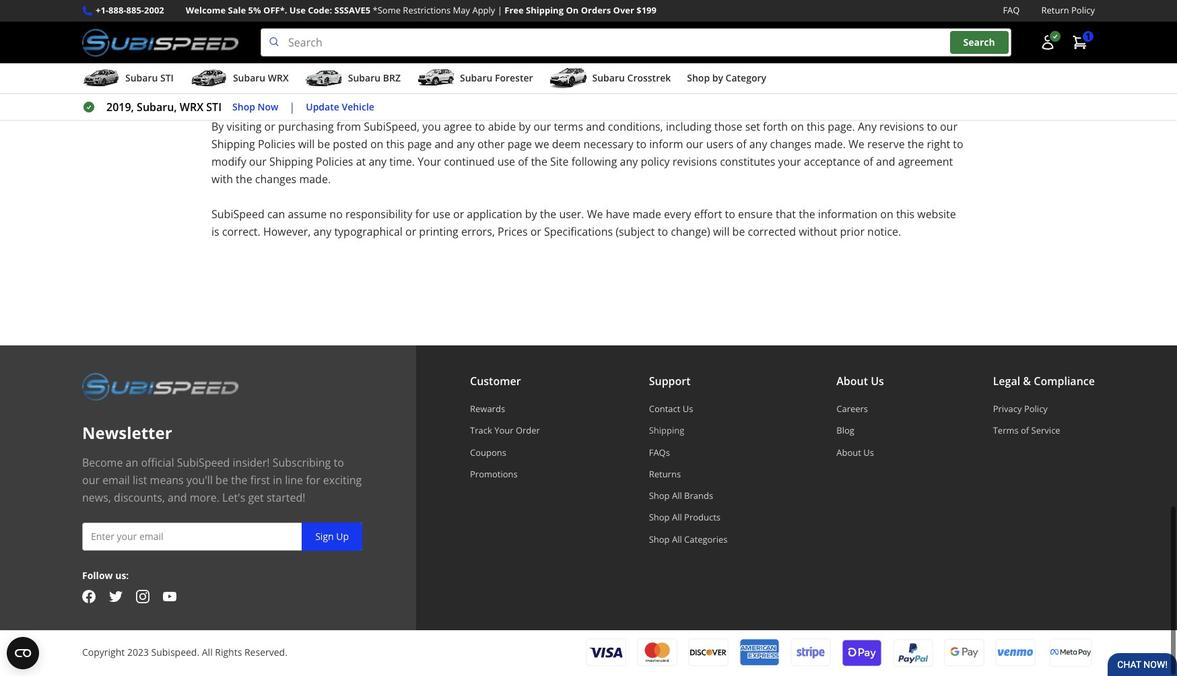 Task type: describe. For each thing, give the bounding box(es) containing it.
1 subispeed logo image from the top
[[82, 29, 239, 57]]

user.
[[559, 208, 585, 222]]

or left 'printing' on the left
[[406, 225, 417, 240]]

made
[[633, 208, 662, 222]]

printing
[[419, 225, 459, 240]]

the inside become an official subispeed insider! subscribing to our email list means you'll be the first in line for exciting news, discounts, and more. let's get started!
[[231, 474, 248, 489]]

return policy link
[[1042, 4, 1096, 18]]

subaru wrx button
[[190, 67, 289, 94]]

+1-888-885-2002
[[96, 5, 164, 17]]

orders
[[581, 5, 611, 17]]

ensure
[[738, 208, 773, 222]]

sti inside dropdown button
[[160, 72, 174, 85]]

wrx inside dropdown button
[[268, 72, 289, 85]]

2002
[[144, 5, 164, 17]]

amex image
[[740, 640, 780, 668]]

or right prices
[[531, 225, 542, 240]]

shop all brands
[[649, 491, 714, 503]]

page.
[[828, 120, 856, 135]]

sign
[[315, 531, 334, 544]]

constitutes
[[720, 155, 776, 170]]

started!
[[267, 491, 305, 506]]

track your order
[[470, 425, 540, 438]]

for inside become an official subispeed insider! subscribing to our email list means you'll be the first in line for exciting news, discounts, and more. let's get started!
[[306, 474, 321, 489]]

the up without
[[799, 208, 816, 222]]

policy for privacy policy
[[1025, 404, 1048, 416]]

however,
[[263, 225, 311, 240]]

contact us
[[649, 404, 694, 416]]

all for products
[[672, 512, 682, 524]]

any right at
[[369, 155, 387, 170]]

the left user.
[[540, 208, 557, 222]]

let's
[[222, 491, 245, 506]]

subaru sti
[[125, 72, 174, 85]]

metapay image
[[1051, 650, 1091, 657]]

of up constitutes
[[737, 138, 747, 152]]

deem
[[552, 138, 581, 152]]

any left policy
[[620, 155, 638, 170]]

shop for shop by category
[[687, 72, 710, 85]]

means
[[150, 474, 184, 489]]

purchasing
[[278, 120, 334, 135]]

sign up button
[[302, 524, 362, 552]]

of
[[282, 89, 296, 104]]

subispeed can assume no responsibility for use or application by the user. we have made every effort to ensure that the information on this website is correct. however, any typographical or printing errors, prices or specifications (subject to change) will be corrected without prior notice.
[[212, 208, 957, 240]]

subispeed.
[[151, 647, 200, 660]]

to up other
[[475, 120, 485, 135]]

careers
[[837, 404, 869, 416]]

compliance
[[1034, 375, 1096, 390]]

+1-888-885-2002 link
[[96, 4, 164, 18]]

service
[[1032, 425, 1061, 438]]

may
[[453, 5, 470, 17]]

subispeed inside become an official subispeed insider! subscribing to our email list means you'll be the first in line for exciting news, discounts, and more. let's get started!
[[177, 456, 230, 471]]

1 about us from the top
[[837, 375, 885, 390]]

will inside the subispeed can assume no responsibility for use or application by the user. we have made every effort to ensure that the information on this website is correct. however, any typographical or printing errors, prices or specifications (subject to change) will be corrected without prior notice.
[[713, 225, 730, 240]]

all for brands
[[672, 491, 682, 503]]

privacy policy
[[994, 404, 1048, 416]]

conditions,
[[608, 120, 663, 135]]

update vehicle button
[[306, 100, 375, 116]]

sssave5
[[335, 5, 371, 17]]

become
[[82, 456, 123, 471]]

will inside by visiting or purchasing from subispeed, you agree to abide by our terms and conditions, including those set forth on this page. any revisions to our shipping policies will be posted on this page and any other page we deem necessary to inform our users of any changes made. we reserve the right to modify our shipping policies at any time. your continued use of the site following any policy revisions constitutes your acceptance of and agreement with the changes made.
[[298, 138, 315, 152]]

your inside by visiting or purchasing from subispeed, you agree to abide by our terms and conditions, including those set forth on this page. any revisions to our shipping policies will be posted on this page and any other page we deem necessary to inform our users of any changes made. we reserve the right to modify our shipping policies at any time. your continued use of the site following any policy revisions constitutes your acceptance of and agreement with the changes made.
[[418, 155, 441, 170]]

stripe image
[[791, 640, 831, 668]]

following
[[572, 155, 617, 170]]

for inside the subispeed can assume no responsibility for use or application by the user. we have made every effort to ensure that the information on this website is correct. however, any typographical or printing errors, prices or specifications (subject to change) will be corrected without prior notice.
[[416, 208, 430, 222]]

legal & compliance
[[994, 375, 1096, 390]]

shop for shop all categories
[[649, 534, 670, 546]]

agreement
[[899, 155, 953, 170]]

typographical
[[334, 225, 403, 240]]

a subaru brz thumbnail image image
[[305, 69, 343, 89]]

must
[[310, 27, 336, 42]]

we
[[535, 138, 550, 152]]

conditions of use
[[212, 89, 318, 104]]

is
[[212, 225, 219, 240]]

our right modify
[[249, 155, 267, 170]]

more.
[[190, 491, 220, 506]]

0 horizontal spatial changes
[[255, 173, 297, 187]]

sale
[[228, 5, 246, 17]]

us for contact us link
[[683, 404, 694, 416]]

subaru brz
[[348, 72, 401, 85]]

line
[[285, 474, 303, 489]]

welcome
[[186, 5, 226, 17]]

assume
[[288, 208, 327, 222]]

1 vertical spatial your
[[495, 425, 514, 438]]

categories
[[685, 534, 728, 546]]

us for about us link
[[864, 447, 874, 459]]

update vehicle
[[306, 101, 375, 114]]

shipping up modify
[[212, 138, 255, 152]]

website
[[918, 208, 957, 222]]

at
[[356, 155, 366, 170]]

Enter your email text field
[[82, 524, 362, 552]]

terms
[[554, 120, 583, 135]]

terms of service
[[994, 425, 1061, 438]]

instagram logo image
[[136, 591, 150, 604]]

1 horizontal spatial sti
[[206, 100, 222, 115]]

1 vertical spatial on
[[371, 138, 384, 152]]

abide
[[488, 120, 516, 135]]

subaru for subaru sti
[[125, 72, 158, 85]]

a subaru forester thumbnail image image
[[417, 69, 455, 89]]

corrected
[[748, 225, 796, 240]]

twitter logo image
[[109, 591, 123, 604]]

blog
[[837, 425, 855, 438]]

0 horizontal spatial made.
[[299, 173, 331, 187]]

a subaru crosstrek thumbnail image image
[[549, 69, 587, 89]]

any inside the subispeed can assume no responsibility for use or application by the user. we have made every effort to ensure that the information on this website is correct. however, any typographical or printing errors, prices or specifications (subject to change) will be corrected without prior notice.
[[314, 225, 332, 240]]

48
[[479, 27, 491, 42]]

responsibility
[[346, 208, 413, 222]]

2 about us from the top
[[837, 447, 874, 459]]

open widget image
[[7, 637, 39, 670]]

in
[[273, 474, 282, 489]]

subaru forester
[[460, 72, 533, 85]]

and inside become an official subispeed insider! subscribing to our email list means you'll be the first in line for exciting news, discounts, and more. let's get started!
[[168, 491, 187, 506]]

right
[[927, 138, 951, 152]]

subaru for subaru wrx
[[233, 72, 266, 85]]

specifications
[[544, 225, 613, 240]]

button image
[[1040, 35, 1056, 51]]

subaru wrx
[[233, 72, 289, 85]]

we inside the subispeed can assume no responsibility for use or application by the user. we have made every effort to ensure that the information on this website is correct. however, any typographical or printing errors, prices or specifications (subject to change) will be corrected without prior notice.
[[587, 208, 603, 222]]

*some
[[373, 5, 401, 17]]

returns link
[[649, 469, 728, 481]]

modify
[[212, 155, 246, 170]]

by for have
[[525, 208, 537, 222]]

any
[[858, 120, 877, 135]]

shipping down "contact"
[[649, 425, 685, 438]]

subaru for subaru forester
[[460, 72, 493, 85]]

apply
[[473, 5, 495, 17]]

information
[[819, 208, 878, 222]]

you
[[423, 120, 441, 135]]

subaru sti button
[[82, 67, 174, 94]]

a subaru wrx thumbnail image image
[[190, 69, 228, 89]]

shop for shop now
[[232, 101, 255, 114]]

contact us link
[[649, 404, 728, 416]]

1 vertical spatial |
[[289, 100, 295, 115]]

shop all products link
[[649, 512, 728, 524]]

1 page from the left
[[408, 138, 432, 152]]

notice.
[[868, 225, 902, 240]]

reserved.
[[245, 647, 288, 660]]

by inside dropdown button
[[713, 72, 724, 85]]

over
[[613, 5, 635, 17]]

within
[[445, 27, 476, 42]]

facebook logo image
[[82, 591, 96, 604]]

get
[[248, 491, 264, 506]]

email
[[102, 474, 130, 489]]

copyright 2023 subispeed. all rights reserved.
[[82, 647, 288, 660]]

paypal image
[[893, 639, 934, 668]]

of right terms
[[1021, 425, 1030, 438]]

to right effort
[[725, 208, 736, 222]]

our inside become an official subispeed insider! subscribing to our email list means you'll be the first in line for exciting news, discounts, and more. let's get started!
[[82, 474, 100, 489]]

and up necessary
[[586, 120, 605, 135]]

and down "reserve"
[[877, 155, 896, 170]]

shop for shop all brands
[[649, 491, 670, 503]]



Task type: vqa. For each thing, say whether or not it's contained in the screenshot.
"AWE6510-17010"
no



Task type: locate. For each thing, give the bounding box(es) containing it.
of down "reserve"
[[864, 155, 874, 170]]

of
[[526, 27, 536, 42], [737, 138, 747, 152], [518, 155, 528, 170], [864, 155, 874, 170], [1021, 425, 1030, 438]]

subispeed logo image up the newsletter
[[82, 373, 239, 402]]

about us up the careers link
[[837, 375, 885, 390]]

use inside the subispeed can assume no responsibility for use or application by the user. we have made every effort to ensure that the information on this website is correct. however, any typographical or printing errors, prices or specifications (subject to change) will be corrected without prior notice.
[[433, 208, 451, 222]]

page left we
[[508, 138, 532, 152]]

category
[[726, 72, 767, 85]]

necessary
[[584, 138, 634, 152]]

on inside the subispeed can assume no responsibility for use or application by the user. we have made every effort to ensure that the information on this website is correct. however, any typographical or printing errors, prices or specifications (subject to change) will be corrected without prior notice.
[[881, 208, 894, 222]]

0 horizontal spatial wrx
[[180, 100, 204, 115]]

about up careers
[[837, 375, 868, 390]]

made. up assume
[[299, 173, 331, 187]]

0 vertical spatial your
[[418, 155, 441, 170]]

5 subaru from the left
[[593, 72, 625, 85]]

&
[[1024, 375, 1032, 390]]

or down now
[[265, 120, 275, 135]]

all down the shop all brands
[[672, 512, 682, 524]]

us up shipping link
[[683, 404, 694, 416]]

blog link
[[837, 425, 885, 438]]

1 horizontal spatial policy
[[1072, 5, 1096, 17]]

1 horizontal spatial policies
[[316, 155, 353, 170]]

subaru,
[[137, 100, 177, 115]]

4 subaru from the left
[[460, 72, 493, 85]]

will
[[298, 138, 315, 152], [713, 225, 730, 240]]

follow
[[82, 570, 113, 583]]

and down means on the left bottom
[[168, 491, 187, 506]]

rewards link
[[470, 404, 540, 416]]

use
[[498, 155, 515, 170], [433, 208, 451, 222]]

2 vertical spatial by
[[525, 208, 537, 222]]

1 horizontal spatial for
[[416, 208, 430, 222]]

wrx up of
[[268, 72, 289, 85]]

page down you
[[408, 138, 432, 152]]

shop all categories
[[649, 534, 728, 546]]

shop up visiting
[[232, 101, 255, 114]]

including
[[666, 120, 712, 135]]

terms of service link
[[994, 425, 1096, 438]]

wrx down "a subaru wrx thumbnail image"
[[180, 100, 204, 115]]

about down the blog
[[837, 447, 862, 459]]

without
[[799, 225, 838, 240]]

1 horizontal spatial changes
[[770, 138, 812, 152]]

changes up the your
[[770, 138, 812, 152]]

shop inside dropdown button
[[687, 72, 710, 85]]

venmo image
[[996, 639, 1036, 668]]

1 vertical spatial will
[[713, 225, 730, 240]]

subispeed up you'll
[[177, 456, 230, 471]]

2 about from the top
[[837, 447, 862, 459]]

0 vertical spatial |
[[498, 5, 503, 17]]

1 vertical spatial about us
[[837, 447, 874, 459]]

0 vertical spatial this
[[807, 120, 825, 135]]

our up right at the right of the page
[[941, 120, 958, 135]]

1 horizontal spatial revisions
[[880, 120, 925, 135]]

subaru left brz
[[348, 72, 381, 85]]

be inside by visiting or purchasing from subispeed, you agree to abide by our terms and conditions, including those set forth on this page. any revisions to our shipping policies will be posted on this page and any other page we deem necessary to inform our users of any changes made. we reserve the right to modify our shipping policies at any time. your continued use of the site following any policy revisions constitutes your acceptance of and agreement with the changes made.
[[318, 138, 330, 152]]

0 vertical spatial policies
[[258, 138, 295, 152]]

shop now link
[[232, 100, 279, 116]]

on right forth
[[791, 120, 804, 135]]

0 vertical spatial policy
[[1072, 5, 1096, 17]]

be right must
[[338, 27, 351, 42]]

products
[[685, 512, 721, 524]]

1 horizontal spatial wrx
[[268, 72, 289, 85]]

any up "continued"
[[457, 138, 475, 152]]

coupons
[[470, 447, 507, 459]]

our up news,
[[82, 474, 100, 489]]

0 horizontal spatial |
[[289, 100, 295, 115]]

will down effort
[[713, 225, 730, 240]]

2 vertical spatial on
[[881, 208, 894, 222]]

all left rights
[[202, 647, 213, 660]]

sti
[[160, 72, 174, 85], [206, 100, 222, 115]]

by
[[212, 120, 224, 135]]

will down purchasing
[[298, 138, 315, 152]]

0 vertical spatial changes
[[770, 138, 812, 152]]

subaru inside dropdown button
[[348, 72, 381, 85]]

by left "category"
[[713, 72, 724, 85]]

posted
[[333, 138, 368, 152]]

code:
[[308, 5, 332, 17]]

0 vertical spatial about
[[837, 375, 868, 390]]

the down we
[[531, 155, 548, 170]]

1 horizontal spatial made.
[[815, 138, 846, 152]]

subaru forester button
[[417, 67, 533, 94]]

continued
[[444, 155, 495, 170]]

privacy policy link
[[994, 404, 1096, 416]]

2 subispeed logo image from the top
[[82, 373, 239, 402]]

of left site
[[518, 155, 528, 170]]

track your order link
[[470, 425, 540, 438]]

subaru inside dropdown button
[[233, 72, 266, 85]]

googlepay image
[[945, 639, 985, 668]]

revisions up "reserve"
[[880, 120, 925, 135]]

users
[[707, 138, 734, 152]]

changes up can
[[255, 173, 297, 187]]

2 page from the left
[[508, 138, 532, 152]]

1 horizontal spatial page
[[508, 138, 532, 152]]

0 vertical spatial on
[[791, 120, 804, 135]]

coupons link
[[470, 447, 540, 459]]

all left brands
[[672, 491, 682, 503]]

for right 'line'
[[306, 474, 321, 489]]

0 vertical spatial by
[[713, 72, 724, 85]]

our down including
[[686, 138, 704, 152]]

| left use
[[289, 100, 295, 115]]

1 subaru from the left
[[125, 72, 158, 85]]

shoppay image
[[842, 639, 883, 668]]

by right abide
[[519, 120, 531, 135]]

subispeed inside the subispeed can assume no responsibility for use or application by the user. we have made every effort to ensure that the information on this website is correct. however, any typographical or printing errors, prices or specifications (subject to change) will be corrected without prior notice.
[[212, 208, 265, 222]]

shop
[[687, 72, 710, 85], [232, 101, 255, 114], [649, 491, 670, 503], [649, 512, 670, 524], [649, 534, 670, 546]]

1 about from the top
[[837, 375, 868, 390]]

shop down returns
[[649, 491, 670, 503]]

customer
[[470, 375, 521, 390]]

0 vertical spatial wrx
[[268, 72, 289, 85]]

acceptance
[[804, 155, 861, 170]]

to inside become an official subispeed insider! subscribing to our email list means you'll be the first in line for exciting news, discounts, and more. let's get started!
[[334, 456, 344, 471]]

shipping down purchasing
[[269, 155, 313, 170]]

1 vertical spatial revisions
[[673, 155, 718, 170]]

1 horizontal spatial your
[[495, 425, 514, 438]]

1 vertical spatial use
[[433, 208, 451, 222]]

shop down the shop all brands
[[649, 512, 670, 524]]

1 vertical spatial changes
[[255, 173, 297, 187]]

this up time. on the left of page
[[386, 138, 405, 152]]

we inside by visiting or purchasing from subispeed, you agree to abide by our terms and conditions, including those set forth on this page. any revisions to our shipping policies will be posted on this page and any other page we deem necessary to inform our users of any changes made. we reserve the right to modify our shipping policies at any time. your continued use of the site following any policy revisions constitutes your acceptance of and agreement with the changes made.
[[849, 138, 865, 152]]

those
[[715, 120, 743, 135]]

track
[[470, 425, 492, 438]]

policy up terms of service link
[[1025, 404, 1048, 416]]

0 horizontal spatial policies
[[258, 138, 295, 152]]

by inside the subispeed can assume no responsibility for use or application by the user. we have made every effort to ensure that the information on this website is correct. however, any typographical or printing errors, prices or specifications (subject to change) will be corrected without prior notice.
[[525, 208, 537, 222]]

1 vertical spatial about
[[837, 447, 862, 459]]

0 vertical spatial we
[[849, 138, 865, 152]]

errors,
[[461, 225, 495, 240]]

0 horizontal spatial will
[[298, 138, 315, 152]]

2 vertical spatial this
[[897, 208, 915, 222]]

0 horizontal spatial page
[[408, 138, 432, 152]]

1 vertical spatial sti
[[206, 100, 222, 115]]

885-
[[126, 5, 144, 17]]

shipping link
[[649, 425, 728, 438]]

made. up the acceptance
[[815, 138, 846, 152]]

shop for shop all products
[[649, 512, 670, 524]]

the
[[908, 138, 925, 152], [531, 155, 548, 170], [236, 173, 252, 187], [540, 208, 557, 222], [799, 208, 816, 222], [231, 474, 248, 489]]

subispeed up correct.
[[212, 208, 265, 222]]

0 vertical spatial made.
[[815, 138, 846, 152]]

subaru crosstrek
[[593, 72, 671, 85]]

now
[[258, 101, 279, 114]]

policy
[[1072, 5, 1096, 17], [1025, 404, 1048, 416]]

policy
[[641, 155, 670, 170]]

shop left "category"
[[687, 72, 710, 85]]

use up 'printing' on the left
[[433, 208, 451, 222]]

shipping up receipt.
[[526, 5, 564, 17]]

shop by category
[[687, 72, 767, 85]]

visa image
[[586, 640, 627, 668]]

0 vertical spatial subispeed
[[212, 208, 265, 222]]

1 vertical spatial policy
[[1025, 404, 1048, 416]]

to right right at the right of the page
[[954, 138, 964, 152]]

promotions link
[[470, 469, 540, 481]]

1 horizontal spatial on
[[791, 120, 804, 135]]

revisions down users
[[673, 155, 718, 170]]

first
[[250, 474, 270, 489]]

inform
[[650, 138, 684, 152]]

2023
[[127, 647, 149, 660]]

to left within
[[432, 27, 442, 42]]

use
[[299, 89, 318, 104]]

be inside the subispeed can assume no responsibility for use or application by the user. we have made every effort to ensure that the information on this website is correct. however, any typographical or printing errors, prices or specifications (subject to change) will be corrected without prior notice.
[[733, 225, 745, 240]]

0 horizontal spatial sti
[[160, 72, 174, 85]]

any down no
[[314, 225, 332, 240]]

0 vertical spatial revisions
[[880, 120, 925, 135]]

1 vertical spatial for
[[306, 474, 321, 489]]

our up we
[[534, 120, 551, 135]]

1 button
[[1066, 30, 1096, 57]]

rewards
[[470, 404, 505, 416]]

subaru for subaru crosstrek
[[593, 72, 625, 85]]

on
[[791, 120, 804, 135], [371, 138, 384, 152], [881, 208, 894, 222]]

your right time. on the left of page
[[418, 155, 441, 170]]

or up the errors,
[[453, 208, 464, 222]]

888-
[[109, 5, 126, 17]]

1 vertical spatial policies
[[316, 155, 353, 170]]

shop down shop all products
[[649, 534, 670, 546]]

shop all categories link
[[649, 534, 728, 546]]

on up notice.
[[881, 208, 894, 222]]

this up notice.
[[897, 208, 915, 222]]

subispeed logo image down "2002"
[[82, 29, 239, 57]]

list
[[133, 474, 147, 489]]

be down purchasing
[[318, 138, 330, 152]]

1 vertical spatial subispeed logo image
[[82, 373, 239, 402]]

use down other
[[498, 155, 515, 170]]

2 horizontal spatial on
[[881, 208, 894, 222]]

search input field
[[261, 29, 1012, 57]]

discounts,
[[114, 491, 165, 506]]

0 vertical spatial about us
[[837, 375, 885, 390]]

discover image
[[689, 640, 729, 668]]

policies down posted
[[316, 155, 353, 170]]

policies
[[258, 138, 295, 152], [316, 155, 353, 170]]

0 vertical spatial sti
[[160, 72, 174, 85]]

0 horizontal spatial use
[[433, 208, 451, 222]]

a subaru sti thumbnail image image
[[82, 69, 120, 89]]

promotions
[[470, 469, 518, 481]]

1 vertical spatial us
[[683, 404, 694, 416]]

0 horizontal spatial policy
[[1025, 404, 1048, 416]]

policy for return policy
[[1072, 5, 1096, 17]]

forth
[[763, 120, 788, 135]]

subaru left forester
[[460, 72, 493, 85]]

we down any
[[849, 138, 865, 152]]

be down ensure
[[733, 225, 745, 240]]

you'll
[[187, 474, 213, 489]]

to down every
[[658, 225, 668, 240]]

| left the free
[[498, 5, 503, 17]]

1 vertical spatial by
[[519, 120, 531, 135]]

use inside by visiting or purchasing from subispeed, you agree to abide by our terms and conditions, including those set forth on this page. any revisions to our shipping policies will be posted on this page and any other page we deem necessary to inform our users of any changes made. we reserve the right to modify our shipping policies at any time. your continued use of the site following any policy revisions constitutes your acceptance of and agreement with the changes made.
[[498, 155, 515, 170]]

crosstrek
[[628, 72, 671, 85]]

on
[[566, 5, 579, 17]]

the right with
[[236, 173, 252, 187]]

terms
[[994, 425, 1019, 438]]

1 vertical spatial we
[[587, 208, 603, 222]]

off*.
[[263, 5, 287, 17]]

policy up 1
[[1072, 5, 1096, 17]]

an
[[126, 456, 138, 471]]

about us down blog link
[[837, 447, 874, 459]]

subaru left crosstrek
[[593, 72, 625, 85]]

follow us:
[[82, 570, 129, 583]]

0 vertical spatial us
[[871, 375, 885, 390]]

and down you
[[435, 138, 454, 152]]

by
[[713, 72, 724, 85], [519, 120, 531, 135], [525, 208, 537, 222]]

all down shop all products
[[672, 534, 682, 546]]

2 subaru from the left
[[233, 72, 266, 85]]

on down from subispeed,
[[371, 138, 384, 152]]

change)
[[671, 225, 711, 240]]

subispeed logo image
[[82, 29, 239, 57], [82, 373, 239, 402]]

by for conditions,
[[519, 120, 531, 135]]

1 vertical spatial subispeed
[[177, 456, 230, 471]]

application
[[467, 208, 523, 222]]

1 horizontal spatial will
[[713, 225, 730, 240]]

0 horizontal spatial on
[[371, 138, 384, 152]]

any down set
[[750, 138, 768, 152]]

this
[[807, 120, 825, 135], [386, 138, 405, 152], [897, 208, 915, 222]]

the up the let's
[[231, 474, 248, 489]]

2 horizontal spatial this
[[897, 208, 915, 222]]

and
[[586, 120, 605, 135], [435, 138, 454, 152], [877, 155, 896, 170], [168, 491, 187, 506]]

correct.
[[222, 225, 261, 240]]

0 horizontal spatial we
[[587, 208, 603, 222]]

$199
[[637, 5, 657, 17]]

your up the coupons link
[[495, 425, 514, 438]]

1
[[1086, 31, 1091, 43]]

subaru up conditions
[[233, 72, 266, 85]]

this inside the subispeed can assume no responsibility for use or application by the user. we have made every effort to ensure that the information on this website is correct. however, any typographical or printing errors, prices or specifications (subject to change) will be corrected without prior notice.
[[897, 208, 915, 222]]

to down conditions,
[[637, 138, 647, 152]]

0 vertical spatial subispeed logo image
[[82, 29, 239, 57]]

to
[[432, 27, 442, 42], [475, 120, 485, 135], [927, 120, 938, 135], [637, 138, 647, 152], [954, 138, 964, 152], [725, 208, 736, 222], [658, 225, 668, 240], [334, 456, 344, 471]]

subaru for subaru brz
[[348, 72, 381, 85]]

us down blog link
[[864, 447, 874, 459]]

0 vertical spatial for
[[416, 208, 430, 222]]

1 vertical spatial wrx
[[180, 100, 204, 115]]

up
[[336, 531, 349, 544]]

official
[[141, 456, 174, 471]]

to up right at the right of the page
[[927, 120, 938, 135]]

3 subaru from the left
[[348, 72, 381, 85]]

2019,
[[106, 100, 134, 115]]

0 horizontal spatial this
[[386, 138, 405, 152]]

or inside by visiting or purchasing from subispeed, you agree to abide by our terms and conditions, including those set forth on this page. any revisions to our shipping policies will be posted on this page and any other page we deem necessary to inform our users of any changes made. we reserve the right to modify our shipping policies at any time. your continued use of the site following any policy revisions constitutes your acceptance of and agreement with the changes made.
[[265, 120, 275, 135]]

faq
[[1003, 5, 1020, 17]]

1 horizontal spatial we
[[849, 138, 865, 152]]

sti up 2019, subaru, wrx sti
[[160, 72, 174, 85]]

subispeed
[[212, 208, 265, 222], [177, 456, 230, 471]]

mastercard image
[[637, 640, 678, 668]]

by inside by visiting or purchasing from subispeed, you agree to abide by our terms and conditions, including those set forth on this page. any revisions to our shipping policies will be posted on this page and any other page we deem necessary to inform our users of any changes made. we reserve the right to modify our shipping policies at any time. your continued use of the site following any policy revisions constitutes your acceptance of and agreement with the changes made.
[[519, 120, 531, 135]]

0 vertical spatial use
[[498, 155, 515, 170]]

0 horizontal spatial for
[[306, 474, 321, 489]]

insider!
[[233, 456, 270, 471]]

0 vertical spatial will
[[298, 138, 315, 152]]

be inside become an official subispeed insider! subscribing to our email list means you'll be the first in line for exciting news, discounts, and more. let's get started!
[[216, 474, 228, 489]]

1 horizontal spatial use
[[498, 155, 515, 170]]

we left have
[[587, 208, 603, 222]]

0 horizontal spatial your
[[418, 155, 441, 170]]

1 horizontal spatial this
[[807, 120, 825, 135]]

youtube logo image
[[163, 591, 177, 604]]

all for categories
[[672, 534, 682, 546]]

2 vertical spatial us
[[864, 447, 874, 459]]

to up exciting in the left of the page
[[334, 456, 344, 471]]

of right hours
[[526, 27, 536, 42]]

0 horizontal spatial revisions
[[673, 155, 718, 170]]

1 horizontal spatial |
[[498, 5, 503, 17]]

for up 'printing' on the left
[[416, 208, 430, 222]]

the up the agreement
[[908, 138, 925, 152]]

1 vertical spatial this
[[386, 138, 405, 152]]

subaru up subaru,
[[125, 72, 158, 85]]

prior
[[840, 225, 865, 240]]

1 vertical spatial made.
[[299, 173, 331, 187]]



